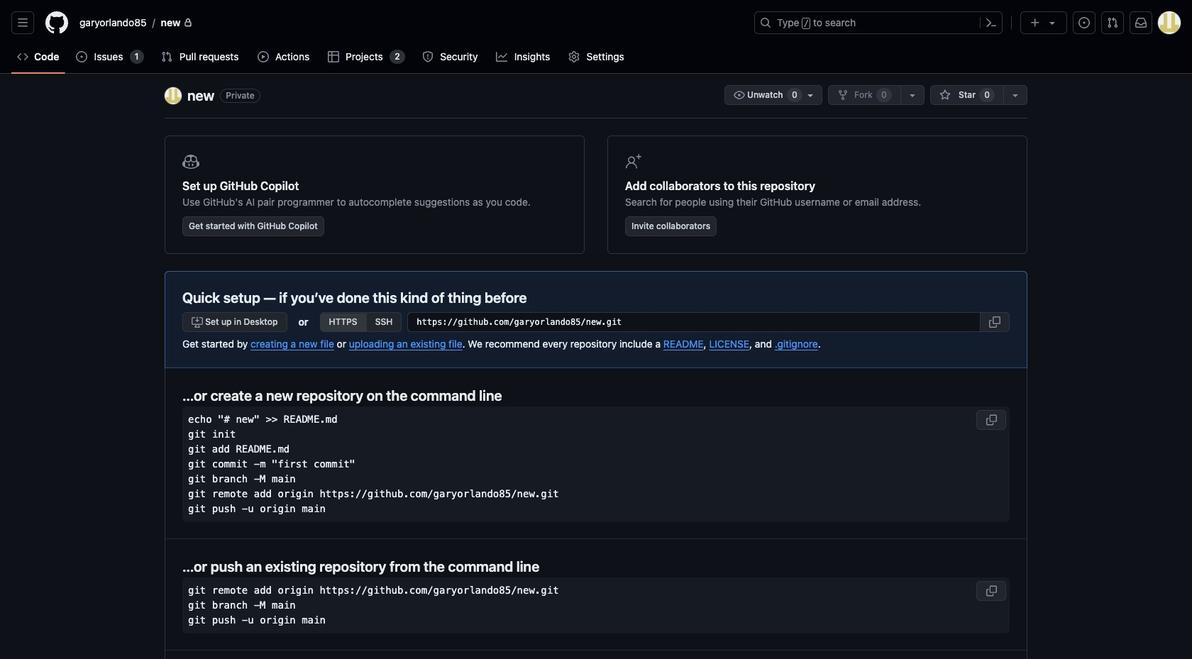 Task type: vqa. For each thing, say whether or not it's contained in the screenshot.
"CLONE URL" text field
yes



Task type: locate. For each thing, give the bounding box(es) containing it.
issue opened image
[[1079, 17, 1090, 28], [76, 51, 88, 62]]

git pull request image left notifications icon
[[1107, 17, 1119, 28]]

desktop download image
[[192, 317, 203, 328]]

list
[[74, 11, 746, 34]]

git pull request image for the top issue opened image
[[1107, 17, 1119, 28]]

0 vertical spatial git pull request image
[[1107, 17, 1119, 28]]

1 vertical spatial issue opened image
[[76, 51, 88, 62]]

0 users starred this repository element
[[980, 88, 995, 102]]

copy to clipboard image
[[989, 317, 1001, 328], [986, 414, 997, 426]]

issue opened image right the code image
[[76, 51, 88, 62]]

1 vertical spatial copy to clipboard image
[[986, 414, 997, 426]]

copy to clipboard image
[[986, 585, 997, 597]]

play image
[[257, 51, 269, 62]]

git pull request image up owner avatar
[[161, 51, 172, 62]]

plus image
[[1030, 17, 1041, 28]]

0 horizontal spatial git pull request image
[[161, 51, 172, 62]]

1 vertical spatial git pull request image
[[161, 51, 172, 62]]

owner avatar image
[[165, 87, 182, 104]]

issue opened image right triangle down 'icon' on the right of page
[[1079, 17, 1090, 28]]

1 horizontal spatial issue opened image
[[1079, 17, 1090, 28]]

copilot image
[[182, 153, 199, 170]]

1 horizontal spatial git pull request image
[[1107, 17, 1119, 28]]

0 horizontal spatial issue opened image
[[76, 51, 88, 62]]

git pull request image
[[1107, 17, 1119, 28], [161, 51, 172, 62]]

eye image
[[734, 89, 745, 101]]



Task type: describe. For each thing, give the bounding box(es) containing it.
repo forked image
[[837, 89, 849, 101]]

table image
[[328, 51, 339, 62]]

git pull request image for bottommost issue opened image
[[161, 51, 172, 62]]

gear image
[[568, 51, 580, 62]]

graph image
[[496, 51, 508, 62]]

code image
[[17, 51, 28, 62]]

command palette image
[[986, 17, 997, 28]]

homepage image
[[45, 11, 68, 34]]

add this repository to a list image
[[1010, 89, 1021, 101]]

0 vertical spatial issue opened image
[[1079, 17, 1090, 28]]

Clone URL text field
[[408, 312, 981, 332]]

notifications image
[[1136, 17, 1147, 28]]

person add image
[[625, 153, 642, 170]]

triangle down image
[[1047, 17, 1058, 28]]

shield image
[[422, 51, 433, 62]]

0 vertical spatial copy to clipboard image
[[989, 317, 1001, 328]]

see your forks of this repository image
[[907, 89, 918, 101]]

lock image
[[183, 18, 192, 27]]

star image
[[940, 89, 951, 101]]



